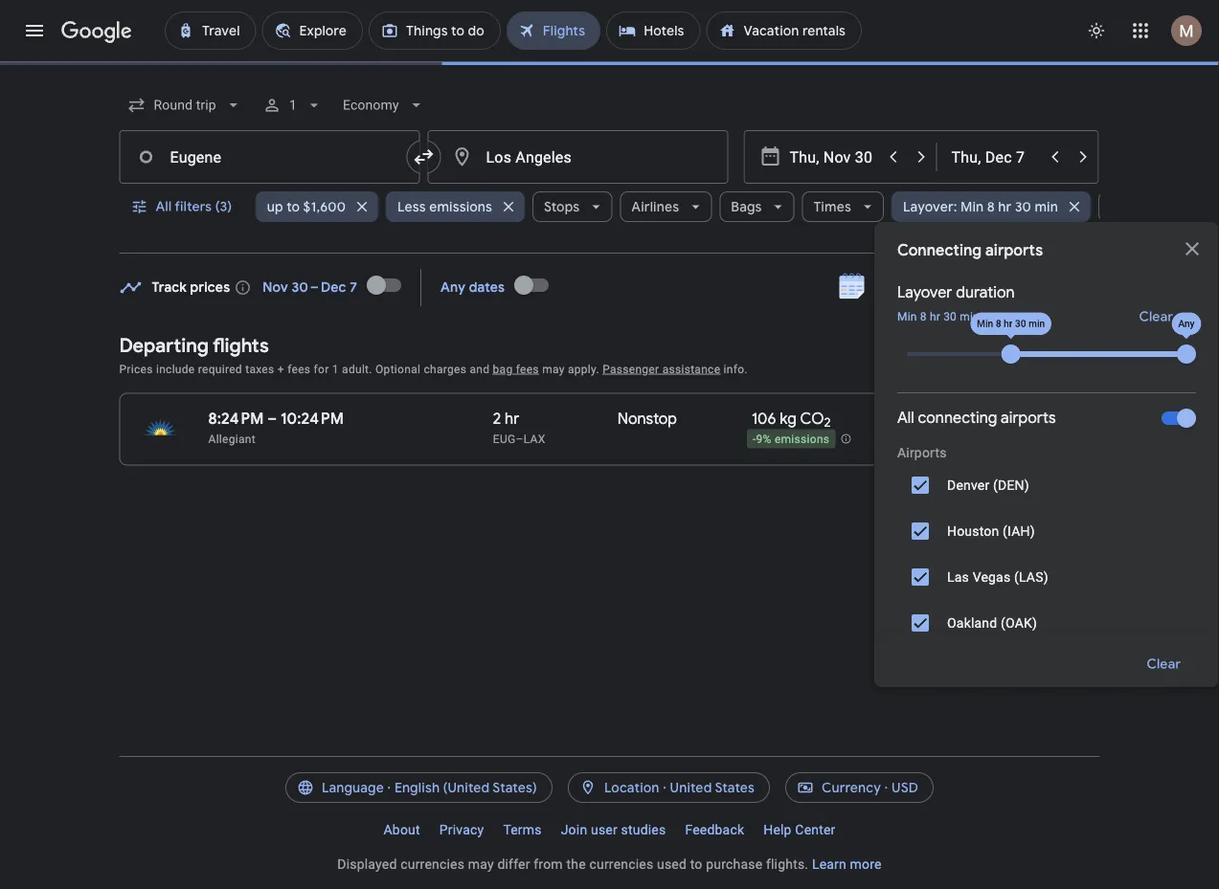 Task type: describe. For each thing, give the bounding box(es) containing it.
none search field containing connecting airports
[[119, 82, 1219, 890]]

loading results progress bar
[[0, 61, 1219, 65]]

emissions inside 'departing flights' 'main content'
[[775, 433, 830, 446]]

times
[[813, 198, 851, 215]]

prices include required taxes + fees for 1 adult. optional charges and bag fees may apply. passenger assistance
[[119, 362, 721, 376]]

taxes
[[245, 362, 274, 376]]

apply.
[[568, 362, 599, 376]]

30 inside popup button
[[1014, 198, 1031, 215]]

layover duration
[[897, 283, 1015, 303]]

terms
[[503, 822, 542, 838]]

min inside layover: min 8 hr 30 min popup button
[[960, 198, 983, 215]]

up
[[267, 198, 283, 215]]

change appearance image
[[1074, 8, 1120, 54]]

2 inside 2 hr eug – lax
[[493, 409, 501, 429]]

all for all connecting airports
[[897, 408, 914, 428]]

price
[[1008, 278, 1040, 295]]

swap origin and destination. image
[[412, 146, 435, 169]]

united states
[[670, 780, 755, 797]]

close dialog image
[[1181, 238, 1204, 260]]

(den)
[[993, 477, 1029, 493]]

-9% emissions
[[753, 433, 830, 446]]

30 – dec
[[292, 279, 346, 296]]

(3)
[[215, 198, 232, 215]]

filters
[[175, 198, 212, 215]]

0 vertical spatial clear
[[1139, 308, 1173, 326]]

help center
[[763, 822, 836, 838]]

layover:
[[903, 198, 957, 215]]

this price for this flight doesn't include overhead bin access. if you need a carry-on bag, use the bags filter to update prices. image
[[974, 407, 997, 430]]

help center link
[[754, 815, 845, 846]]

1 button
[[255, 82, 331, 128]]

0 vertical spatial airports
[[985, 241, 1043, 260]]

track prices
[[152, 279, 230, 296]]

studies
[[621, 822, 666, 838]]

displayed
[[337, 857, 397, 872]]

total duration 2 hr. element
[[493, 409, 618, 431]]

up to $1,600 button
[[255, 184, 378, 230]]

denver (den)
[[947, 477, 1029, 493]]

min 8 hr 30 min
[[897, 310, 980, 324]]

1 currencies from the left
[[400, 857, 465, 872]]

nov
[[263, 279, 288, 296]]

and
[[470, 362, 490, 376]]

departing flights
[[119, 333, 269, 358]]

2 inside 106 kg co 2
[[824, 415, 831, 431]]

may inside 'departing flights' 'main content'
[[542, 362, 565, 376]]

passenger assistance button
[[603, 362, 721, 376]]

used
[[657, 857, 687, 872]]

Return text field
[[951, 131, 1040, 183]]

denver
[[947, 477, 990, 493]]

assistance
[[662, 362, 721, 376]]

hr inside 2 hr eug – lax
[[505, 409, 519, 429]]

up to $1,600
[[267, 198, 345, 215]]

min inside popup button
[[1034, 198, 1058, 215]]

optional
[[375, 362, 421, 376]]

sort by: button
[[1012, 351, 1100, 386]]

join user studies link
[[551, 815, 676, 846]]

0 vertical spatial clear button
[[1116, 302, 1196, 332]]

learn
[[812, 857, 847, 872]]

none text field inside search box
[[119, 130, 420, 184]]

less
[[397, 198, 425, 215]]

date grid
[[875, 278, 934, 295]]

to inside popup button
[[286, 198, 299, 215]]

from
[[534, 857, 563, 872]]

prices
[[190, 279, 230, 296]]

layover: min 8 hr 30 min button
[[891, 184, 1090, 230]]

1 vertical spatial airports
[[1001, 408, 1056, 428]]

0 horizontal spatial may
[[468, 857, 494, 872]]

center
[[795, 822, 836, 838]]

states)
[[493, 780, 537, 797]]

allegiant
[[208, 432, 256, 446]]

sort by:
[[1020, 360, 1069, 377]]

1 vertical spatial clear button
[[1124, 642, 1204, 688]]

more
[[850, 857, 882, 872]]

-
[[753, 433, 756, 446]]

airlines button
[[619, 184, 711, 230]]

about
[[384, 822, 420, 838]]

9%
[[756, 433, 772, 446]]

2 currencies from the left
[[589, 857, 653, 872]]

emissions inside less emissions popup button
[[429, 198, 492, 215]]

date
[[875, 278, 905, 295]]

stops
[[543, 198, 579, 215]]

usd
[[892, 780, 918, 797]]

1 horizontal spatial hr
[[930, 310, 940, 324]]

purchase
[[706, 857, 763, 872]]

106
[[752, 409, 776, 429]]

connecting airports
[[897, 241, 1043, 260]]

main menu image
[[23, 19, 46, 42]]

departing
[[119, 333, 209, 358]]

houston
[[947, 523, 999, 539]]

leaves eugene airport (eug) at 8:24 pm on thursday, november 30 and arrives at los angeles international airport at 10:24 pm on thursday, november 30. element
[[208, 409, 344, 429]]

grid
[[908, 278, 934, 295]]

all filters (3)
[[156, 198, 232, 215]]

price graph button
[[958, 269, 1096, 304]]

8:24 pm – 10:24 pm allegiant
[[208, 409, 344, 446]]

houston (iah)
[[947, 523, 1035, 539]]

less emissions button
[[386, 184, 524, 230]]

Arrival time: 10:24 PM. text field
[[281, 409, 344, 429]]

layover: min 8 hr 30 min
[[903, 198, 1058, 215]]

learn more link
[[812, 857, 882, 872]]

for
[[314, 362, 329, 376]]

connecting
[[897, 241, 982, 260]]

lax
[[524, 432, 545, 446]]

nonstop
[[618, 409, 677, 429]]



Task type: vqa. For each thing, say whether or not it's contained in the screenshot.
the New
no



Task type: locate. For each thing, give the bounding box(es) containing it.
None text field
[[119, 130, 420, 184]]

1 horizontal spatial emissions
[[775, 433, 830, 446]]

english
[[394, 780, 440, 797]]

0 vertical spatial may
[[542, 362, 565, 376]]

feedback link
[[676, 815, 754, 846]]

1 vertical spatial clear
[[1147, 656, 1181, 673]]

0 horizontal spatial all
[[156, 198, 172, 215]]

1 horizontal spatial 1
[[332, 362, 339, 376]]

hr down layover
[[930, 310, 940, 324]]

kg
[[780, 409, 797, 429]]

to right up
[[286, 198, 299, 215]]

2 horizontal spatial hr
[[998, 198, 1011, 215]]

(oak)
[[1001, 615, 1037, 631]]

all left filters
[[156, 198, 172, 215]]

1 vertical spatial emissions
[[775, 433, 830, 446]]

language
[[322, 780, 384, 797]]

1 vertical spatial min
[[960, 310, 980, 324]]

min down return "text box"
[[1034, 198, 1058, 215]]

privacy link
[[430, 815, 494, 846]]

0 vertical spatial all
[[156, 198, 172, 215]]

1 vertical spatial all
[[897, 408, 914, 428]]

1 horizontal spatial currencies
[[589, 857, 653, 872]]

None text field
[[428, 130, 728, 184]]

0 vertical spatial 1
[[289, 97, 297, 113]]

any
[[441, 279, 466, 296]]

all inside button
[[156, 198, 172, 215]]

min down layover
[[897, 310, 917, 324]]

8 up connecting airports
[[987, 198, 994, 215]]

1 horizontal spatial all
[[897, 408, 914, 428]]

may left "apply."
[[542, 362, 565, 376]]

0 vertical spatial –
[[267, 409, 277, 429]]

emissions right less
[[429, 198, 492, 215]]

1 vertical spatial hr
[[930, 310, 940, 324]]

only button
[[1120, 600, 1196, 646]]

currencies down join user studies link
[[589, 857, 653, 872]]

hr down return "text box"
[[998, 198, 1011, 215]]

2 vertical spatial hr
[[505, 409, 519, 429]]

0 horizontal spatial to
[[286, 198, 299, 215]]

airports up price
[[985, 241, 1043, 260]]

las vegas (las)
[[947, 569, 1048, 585]]

1 vertical spatial 8
[[920, 310, 927, 324]]

2
[[493, 409, 501, 429], [824, 415, 831, 431]]

include
[[156, 362, 195, 376]]

terms link
[[494, 815, 551, 846]]

0 vertical spatial emissions
[[429, 198, 492, 215]]

1 horizontal spatial 8
[[987, 198, 994, 215]]

2 hr eug – lax
[[493, 409, 545, 446]]

charges
[[424, 362, 467, 376]]

0 horizontal spatial currencies
[[400, 857, 465, 872]]

date grid button
[[825, 269, 949, 304]]

0 horizontal spatial emissions
[[429, 198, 492, 215]]

30 down layover duration
[[943, 310, 957, 324]]

1
[[289, 97, 297, 113], [332, 362, 339, 376]]

1 inside 'departing flights' 'main content'
[[332, 362, 339, 376]]

english (united states)
[[394, 780, 537, 797]]

all filters (3) button
[[119, 184, 247, 230]]

fees right the bag
[[516, 362, 539, 376]]

1 vertical spatial –
[[516, 432, 524, 446]]

–
[[267, 409, 277, 429], [516, 432, 524, 446]]

1 horizontal spatial fees
[[516, 362, 539, 376]]

clear button down close dialog image
[[1116, 302, 1196, 332]]

– inside 8:24 pm – 10:24 pm allegiant
[[267, 409, 277, 429]]

emissions down 106 kg co 2
[[775, 433, 830, 446]]

to right used
[[690, 857, 703, 872]]

clear button
[[1116, 302, 1196, 332], [1124, 642, 1204, 688]]

– down the total duration 2 hr. element
[[516, 432, 524, 446]]

0 horizontal spatial hr
[[505, 409, 519, 429]]

united
[[670, 780, 712, 797]]

min right layover:
[[960, 198, 983, 215]]

0 horizontal spatial min
[[960, 310, 980, 324]]

only
[[1143, 615, 1173, 632]]

currencies down privacy link at the left bottom of the page
[[400, 857, 465, 872]]

8 down layover
[[920, 310, 927, 324]]

flights.
[[766, 857, 809, 872]]

currencies
[[400, 857, 465, 872], [589, 857, 653, 872]]

0 horizontal spatial 2
[[493, 409, 501, 429]]

hr inside layover: min 8 hr 30 min popup button
[[998, 198, 1011, 215]]

(iah)
[[1003, 523, 1035, 539]]

graph
[[1044, 278, 1081, 295]]

78 US dollars text field
[[997, 409, 1022, 429]]

1 horizontal spatial 30
[[1014, 198, 1031, 215]]

0 horizontal spatial –
[[267, 409, 277, 429]]

0 vertical spatial 8
[[987, 198, 994, 215]]

airports
[[897, 445, 947, 461]]

1 vertical spatial may
[[468, 857, 494, 872]]

duration, not selected image
[[1098, 184, 1197, 230]]

None search field
[[119, 82, 1219, 890]]

1 horizontal spatial min
[[960, 198, 983, 215]]

fees
[[287, 362, 311, 376], [516, 362, 539, 376]]

0 vertical spatial 30
[[1014, 198, 1031, 215]]

$78
[[997, 409, 1022, 429]]

0 vertical spatial to
[[286, 198, 299, 215]]

1 fees from the left
[[287, 362, 311, 376]]

states
[[715, 780, 755, 797]]

8 inside popup button
[[987, 198, 994, 215]]

min
[[1034, 198, 1058, 215], [960, 310, 980, 324]]

8:24 pm
[[208, 409, 264, 429]]

join user studies
[[561, 822, 666, 838]]

+
[[278, 362, 284, 376]]

all up airports
[[897, 408, 914, 428]]

vegas
[[973, 569, 1011, 585]]

Departure text field
[[790, 131, 878, 183]]

user
[[591, 822, 618, 838]]

2 right kg
[[824, 415, 831, 431]]

0 vertical spatial min
[[960, 198, 983, 215]]

about link
[[374, 815, 430, 846]]

privacy
[[439, 822, 484, 838]]

join
[[561, 822, 587, 838]]

find the best price region
[[119, 262, 1100, 319]]

2 up the eug
[[493, 409, 501, 429]]

hr
[[998, 198, 1011, 215], [930, 310, 940, 324], [505, 409, 519, 429]]

1 horizontal spatial to
[[690, 857, 703, 872]]

1 vertical spatial 30
[[943, 310, 957, 324]]

by:
[[1050, 360, 1069, 377]]

sort
[[1020, 360, 1047, 377]]

bags button
[[719, 184, 794, 230]]

location
[[604, 780, 659, 797]]

1 horizontal spatial may
[[542, 362, 565, 376]]

1 horizontal spatial 2
[[824, 415, 831, 431]]

30
[[1014, 198, 1031, 215], [943, 310, 957, 324]]

oakland (oak)
[[947, 615, 1037, 631]]

0 vertical spatial min
[[1034, 198, 1058, 215]]

0 horizontal spatial 8
[[920, 310, 927, 324]]

hr up the eug
[[505, 409, 519, 429]]

1 horizontal spatial min
[[1034, 198, 1058, 215]]

dates
[[469, 279, 505, 296]]

co
[[800, 409, 824, 429]]

0 horizontal spatial min
[[897, 310, 917, 324]]

1 inside popup button
[[289, 97, 297, 113]]

eug
[[493, 432, 516, 446]]

track
[[152, 279, 187, 296]]

1 vertical spatial 1
[[332, 362, 339, 376]]

1 vertical spatial to
[[690, 857, 703, 872]]

emissions
[[429, 198, 492, 215], [775, 433, 830, 446]]

help
[[763, 822, 792, 838]]

may left differ
[[468, 857, 494, 872]]

times button
[[802, 184, 883, 230]]

any dates
[[441, 279, 505, 296]]

clear button down only
[[1124, 642, 1204, 688]]

None field
[[119, 88, 251, 123], [335, 88, 433, 123], [119, 88, 251, 123], [335, 88, 433, 123]]

bag fees button
[[493, 362, 539, 376]]

106 kg co 2
[[752, 409, 831, 431]]

layover
[[897, 283, 952, 303]]

– inside 2 hr eug – lax
[[516, 432, 524, 446]]

flights
[[213, 333, 269, 358]]

1 vertical spatial min
[[897, 310, 917, 324]]

price graph
[[1008, 278, 1081, 295]]

required
[[198, 362, 242, 376]]

differ
[[497, 857, 530, 872]]

to
[[286, 198, 299, 215], [690, 857, 703, 872]]

(las)
[[1014, 569, 1048, 585]]

10:24 pm
[[281, 409, 344, 429]]

learn more about tracked prices image
[[234, 279, 251, 296]]

Departure time: 8:24 PM. text field
[[208, 409, 264, 429]]

0 horizontal spatial 1
[[289, 97, 297, 113]]

0 vertical spatial hr
[[998, 198, 1011, 215]]

0 horizontal spatial 30
[[943, 310, 957, 324]]

departing flights main content
[[119, 262, 1100, 481]]

duration
[[956, 283, 1015, 303]]

fees right +
[[287, 362, 311, 376]]

min down layover duration
[[960, 310, 980, 324]]

bags
[[731, 198, 761, 215]]

1 horizontal spatial –
[[516, 432, 524, 446]]

0 horizontal spatial fees
[[287, 362, 311, 376]]

30 down return "text box"
[[1014, 198, 1031, 215]]

airlines
[[631, 198, 679, 215]]

bag
[[493, 362, 513, 376]]

las
[[947, 569, 969, 585]]

airports right this price for this flight doesn't include overhead bin access. if you need a carry-on bag, use the bags filter to update prices. icon
[[1001, 408, 1056, 428]]

2 fees from the left
[[516, 362, 539, 376]]

all for all filters (3)
[[156, 198, 172, 215]]

– right 8:24 pm
[[267, 409, 277, 429]]

connecting
[[918, 408, 997, 428]]

nonstop flight. element
[[618, 409, 677, 431]]



